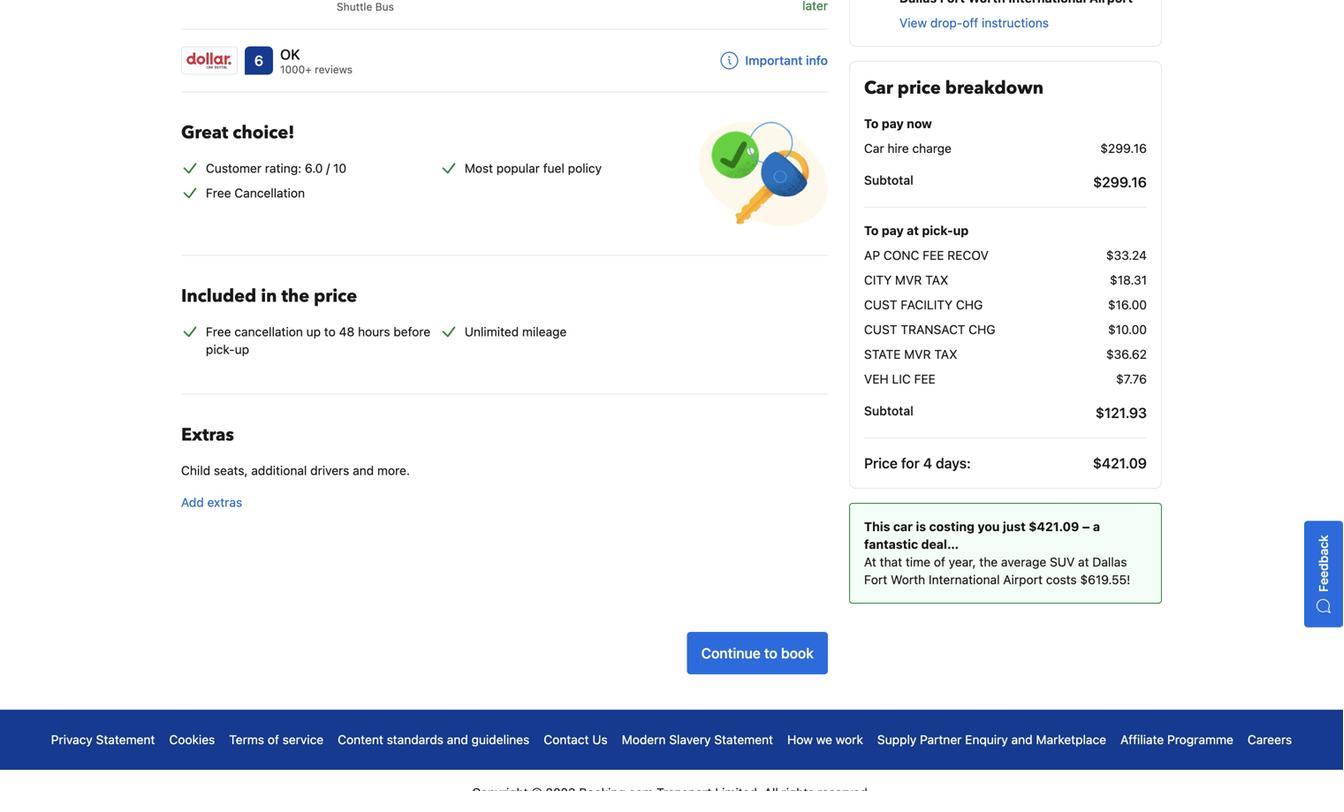 Task type: locate. For each thing, give the bounding box(es) containing it.
0 vertical spatial tax
[[926, 273, 949, 287]]

at
[[864, 555, 877, 569]]

0 horizontal spatial and
[[353, 463, 374, 478]]

1 car from the top
[[864, 76, 893, 100]]

statement
[[96, 732, 155, 747], [714, 732, 773, 747]]

fuel
[[543, 161, 565, 175]]

$36.62
[[1107, 347, 1147, 362]]

0 vertical spatial at
[[907, 223, 919, 238]]

veh
[[864, 372, 889, 386]]

1 vertical spatial up
[[306, 324, 321, 339]]

1 vertical spatial $299.16
[[1093, 174, 1147, 190]]

fee for conc
[[923, 248, 944, 263]]

to for $299.16
[[864, 116, 879, 131]]

2 to from the top
[[864, 223, 879, 238]]

to pay at pick-up
[[864, 223, 969, 238]]

free
[[206, 185, 231, 200], [206, 324, 231, 339]]

up left 48
[[306, 324, 321, 339]]

mvr down cust transact chg
[[904, 347, 931, 362]]

to up 'ap'
[[864, 223, 879, 238]]

0 vertical spatial fee
[[923, 248, 944, 263]]

and right standards
[[447, 732, 468, 747]]

to left 48
[[324, 324, 336, 339]]

1 vertical spatial fee
[[914, 372, 936, 386]]

2 vertical spatial up
[[235, 342, 249, 357]]

0 vertical spatial price
[[898, 76, 941, 100]]

extras
[[181, 423, 234, 447]]

guidelines
[[472, 732, 530, 747]]

time
[[906, 555, 931, 569]]

chg
[[956, 297, 983, 312], [969, 322, 996, 337]]

to
[[324, 324, 336, 339], [764, 645, 778, 662]]

mvr
[[895, 273, 922, 287], [904, 347, 931, 362]]

days:
[[936, 455, 971, 472]]

free cancellation
[[206, 185, 305, 200]]

add extras
[[181, 495, 242, 510]]

how we work link
[[788, 731, 863, 749]]

0 horizontal spatial to
[[324, 324, 336, 339]]

seats,
[[214, 463, 248, 478]]

view drop-off instructions button
[[900, 14, 1049, 32]]

extras
[[207, 495, 242, 510]]

of down deal…
[[934, 555, 946, 569]]

$421.09 down $121.93
[[1093, 455, 1147, 472]]

1 vertical spatial chg
[[969, 322, 996, 337]]

0 horizontal spatial the
[[281, 284, 309, 308]]

price
[[864, 455, 898, 472]]

how we work
[[788, 732, 863, 747]]

price
[[898, 76, 941, 100], [314, 284, 357, 308]]

at up conc
[[907, 223, 919, 238]]

city
[[864, 273, 892, 287]]

1 vertical spatial cust
[[864, 322, 898, 337]]

car left hire
[[864, 141, 884, 156]]

1 vertical spatial car
[[864, 141, 884, 156]]

choice!
[[233, 120, 295, 145]]

international
[[929, 572, 1000, 587]]

subtotal down veh lic fee
[[864, 403, 914, 418]]

shuttle
[[337, 0, 372, 13]]

this car is costing you just $421.09 – a fantastic deal… at that time of year, the average suv at dallas fort worth international airport costs $619.55!
[[864, 519, 1131, 587]]

up down cancellation on the left of the page
[[235, 342, 249, 357]]

free for free cancellation
[[206, 185, 231, 200]]

1 vertical spatial $421.09
[[1029, 519, 1080, 534]]

chg right transact
[[969, 322, 996, 337]]

1 horizontal spatial at
[[1078, 555, 1089, 569]]

mvr down conc
[[895, 273, 922, 287]]

cancellation
[[235, 324, 303, 339]]

1 horizontal spatial $421.09
[[1093, 455, 1147, 472]]

1 vertical spatial the
[[980, 555, 998, 569]]

how
[[788, 732, 813, 747]]

footer
[[0, 710, 1343, 791]]

1 vertical spatial price
[[314, 284, 357, 308]]

$421.09
[[1093, 455, 1147, 472], [1029, 519, 1080, 534]]

at right suv
[[1078, 555, 1089, 569]]

0 vertical spatial to
[[864, 116, 879, 131]]

the right in
[[281, 284, 309, 308]]

car up "to pay now"
[[864, 76, 893, 100]]

/
[[326, 161, 330, 175]]

1 vertical spatial mvr
[[904, 347, 931, 362]]

you
[[978, 519, 1000, 534]]

1 horizontal spatial of
[[934, 555, 946, 569]]

deal…
[[921, 537, 959, 552]]

2 subtotal from the top
[[864, 403, 914, 418]]

chg right facility
[[956, 297, 983, 312]]

0 vertical spatial $299.16
[[1101, 141, 1147, 156]]

1 free from the top
[[206, 185, 231, 200]]

modern slavery statement
[[622, 732, 773, 747]]

great choice!
[[181, 120, 295, 145]]

free down included
[[206, 324, 231, 339]]

included
[[181, 284, 257, 308]]

mvr for state
[[904, 347, 931, 362]]

$421.09 left – in the bottom right of the page
[[1029, 519, 1080, 534]]

10
[[333, 161, 347, 175]]

1 horizontal spatial statement
[[714, 732, 773, 747]]

1 horizontal spatial to
[[764, 645, 778, 662]]

pick-
[[922, 223, 953, 238], [206, 342, 235, 357]]

pay up hire
[[882, 116, 904, 131]]

1 vertical spatial to
[[864, 223, 879, 238]]

price for 4 days:
[[864, 455, 971, 472]]

statement right 'privacy'
[[96, 732, 155, 747]]

additional
[[251, 463, 307, 478]]

1 vertical spatial subtotal
[[864, 403, 914, 418]]

affiliate programme link
[[1121, 731, 1234, 749]]

0 vertical spatial pick-
[[922, 223, 953, 238]]

cust down city
[[864, 297, 898, 312]]

1 horizontal spatial pick-
[[922, 223, 953, 238]]

subtotal
[[864, 173, 914, 187], [864, 403, 914, 418]]

continue to book link
[[687, 632, 828, 674]]

free down customer
[[206, 185, 231, 200]]

content
[[338, 732, 383, 747]]

to up car hire charge
[[864, 116, 879, 131]]

tax for city mvr tax
[[926, 273, 949, 287]]

$299.16 for subtotal
[[1093, 174, 1147, 190]]

pick- down cancellation on the left of the page
[[206, 342, 235, 357]]

to left the book
[[764, 645, 778, 662]]

terms
[[229, 732, 264, 747]]

2 cust from the top
[[864, 322, 898, 337]]

to pay now
[[864, 116, 932, 131]]

customer rating: 6.0 / 10
[[206, 161, 347, 175]]

and right enquiry on the bottom
[[1012, 732, 1033, 747]]

1 horizontal spatial and
[[447, 732, 468, 747]]

0 horizontal spatial up
[[235, 342, 249, 357]]

1 vertical spatial pay
[[882, 223, 904, 238]]

0 vertical spatial of
[[934, 555, 946, 569]]

car
[[864, 76, 893, 100], [864, 141, 884, 156]]

the right year,
[[980, 555, 998, 569]]

tax up facility
[[926, 273, 949, 287]]

pay for $121.93
[[882, 223, 904, 238]]

book
[[781, 645, 814, 662]]

supply partner enquiry and marketplace
[[878, 732, 1107, 747]]

1 horizontal spatial the
[[980, 555, 998, 569]]

0 vertical spatial subtotal
[[864, 173, 914, 187]]

transact
[[901, 322, 966, 337]]

a
[[1093, 519, 1100, 534]]

$299.16
[[1101, 141, 1147, 156], [1093, 174, 1147, 190]]

1 vertical spatial of
[[268, 732, 279, 747]]

of right terms on the bottom left
[[268, 732, 279, 747]]

0 horizontal spatial price
[[314, 284, 357, 308]]

0 vertical spatial car
[[864, 76, 893, 100]]

tax down transact
[[935, 347, 958, 362]]

mileage
[[522, 324, 567, 339]]

pick- up ap conc fee recov
[[922, 223, 953, 238]]

0 vertical spatial mvr
[[895, 273, 922, 287]]

0 vertical spatial chg
[[956, 297, 983, 312]]

at inside the 'this car is costing you just $421.09 – a fantastic deal… at that time of year, the average suv at dallas fort worth international airport costs $619.55!'
[[1078, 555, 1089, 569]]

6.0
[[305, 161, 323, 175]]

just
[[1003, 519, 1026, 534]]

modern
[[622, 732, 666, 747]]

ap conc fee recov
[[864, 248, 989, 263]]

cust up state
[[864, 322, 898, 337]]

0 horizontal spatial statement
[[96, 732, 155, 747]]

city mvr tax
[[864, 273, 949, 287]]

pay up conc
[[882, 223, 904, 238]]

to
[[864, 116, 879, 131], [864, 223, 879, 238]]

we
[[816, 732, 833, 747]]

2 horizontal spatial up
[[953, 223, 969, 238]]

1 cust from the top
[[864, 297, 898, 312]]

2 free from the top
[[206, 324, 231, 339]]

feedback
[[1317, 535, 1331, 592]]

0 vertical spatial pay
[[882, 116, 904, 131]]

1 to from the top
[[864, 116, 879, 131]]

up up "recov"
[[953, 223, 969, 238]]

1 vertical spatial at
[[1078, 555, 1089, 569]]

0 vertical spatial up
[[953, 223, 969, 238]]

fee down to pay at pick-up
[[923, 248, 944, 263]]

contact us link
[[544, 731, 608, 749]]

contact
[[544, 732, 589, 747]]

airport
[[1003, 572, 1043, 587]]

now
[[907, 116, 932, 131]]

2 pay from the top
[[882, 223, 904, 238]]

0 horizontal spatial of
[[268, 732, 279, 747]]

child seats, additional drivers and more.
[[181, 463, 410, 478]]

1 vertical spatial free
[[206, 324, 231, 339]]

free inside "free cancellation up to 48 hours before pick-up"
[[206, 324, 231, 339]]

2 car from the top
[[864, 141, 884, 156]]

1 vertical spatial tax
[[935, 347, 958, 362]]

0 horizontal spatial $421.09
[[1029, 519, 1080, 534]]

work
[[836, 732, 863, 747]]

0 horizontal spatial pick-
[[206, 342, 235, 357]]

partner
[[920, 732, 962, 747]]

and
[[353, 463, 374, 478], [447, 732, 468, 747], [1012, 732, 1033, 747]]

charge
[[913, 141, 952, 156]]

and left more. on the left of the page
[[353, 463, 374, 478]]

statement right slavery
[[714, 732, 773, 747]]

price up now
[[898, 76, 941, 100]]

$33.24
[[1106, 248, 1147, 263]]

fee right the lic
[[914, 372, 936, 386]]

0 vertical spatial cust
[[864, 297, 898, 312]]

footer containing privacy statement
[[0, 710, 1343, 791]]

subtotal down hire
[[864, 173, 914, 187]]

1 vertical spatial pick-
[[206, 342, 235, 357]]

1 pay from the top
[[882, 116, 904, 131]]

0 vertical spatial to
[[324, 324, 336, 339]]

price up 48
[[314, 284, 357, 308]]

1 subtotal from the top
[[864, 173, 914, 187]]

drop-
[[931, 15, 963, 30]]

car for car price breakdown
[[864, 76, 893, 100]]

0 vertical spatial free
[[206, 185, 231, 200]]

customer
[[206, 161, 262, 175]]



Task type: vqa. For each thing, say whether or not it's contained in the screenshot.
- within the This car is costing you just $131.54 – a fantastic deal… At that time of year, the average large car at Amarillo - West Interstate Highway 40 costs $282.50!
no



Task type: describe. For each thing, give the bounding box(es) containing it.
us
[[592, 732, 608, 747]]

affiliate programme
[[1121, 732, 1234, 747]]

$7.76
[[1116, 372, 1147, 386]]

for
[[901, 455, 920, 472]]

feedback button
[[1305, 521, 1343, 627]]

content standards and guidelines
[[338, 732, 530, 747]]

dallas
[[1093, 555, 1127, 569]]

average
[[1001, 555, 1047, 569]]

hire
[[888, 141, 909, 156]]

standards
[[387, 732, 444, 747]]

subtotal for $121.93
[[864, 403, 914, 418]]

6
[[254, 52, 263, 69]]

conc
[[884, 248, 920, 263]]

bus
[[375, 0, 394, 13]]

1 vertical spatial to
[[764, 645, 778, 662]]

cust for cust facility chg
[[864, 297, 898, 312]]

customer rating 6 ok element
[[280, 44, 353, 65]]

add extras button
[[181, 494, 828, 511]]

worth
[[891, 572, 926, 587]]

pay for $299.16
[[882, 116, 904, 131]]

cust for cust transact chg
[[864, 322, 898, 337]]

continue to book
[[702, 645, 814, 662]]

0 horizontal spatial at
[[907, 223, 919, 238]]

more.
[[377, 463, 410, 478]]

chg for cust transact chg
[[969, 322, 996, 337]]

careers link
[[1248, 731, 1292, 749]]

car hire charge
[[864, 141, 952, 156]]

free for free cancellation up to 48 hours before pick-up
[[206, 324, 231, 339]]

slavery
[[669, 732, 711, 747]]

cookies
[[169, 732, 215, 747]]

state
[[864, 347, 901, 362]]

ok 1000+ reviews
[[280, 46, 353, 75]]

supply partner enquiry and marketplace link
[[878, 731, 1107, 749]]

privacy
[[51, 732, 93, 747]]

terms of service
[[229, 732, 324, 747]]

supplied by dollar image
[[182, 47, 237, 74]]

1 statement from the left
[[96, 732, 155, 747]]

tax for state mvr tax
[[935, 347, 958, 362]]

instructions
[[982, 15, 1049, 30]]

0 vertical spatial the
[[281, 284, 309, 308]]

$421.09 inside the 'this car is costing you just $421.09 – a fantastic deal… at that time of year, the average suv at dallas fort worth international airport costs $619.55!'
[[1029, 519, 1080, 534]]

affiliate
[[1121, 732, 1164, 747]]

important info button
[[721, 52, 828, 69]]

cancellation
[[235, 185, 305, 200]]

the inside the 'this car is costing you just $421.09 – a fantastic deal… at that time of year, the average suv at dallas fort worth international airport costs $619.55!'
[[980, 555, 998, 569]]

most
[[465, 161, 493, 175]]

suv
[[1050, 555, 1075, 569]]

drivers
[[310, 463, 349, 478]]

ok
[[280, 46, 300, 63]]

recov
[[948, 248, 989, 263]]

important info
[[745, 53, 828, 67]]

cookies button
[[169, 731, 215, 749]]

in
[[261, 284, 277, 308]]

breakdown
[[946, 76, 1044, 100]]

$16.00
[[1108, 297, 1147, 312]]

continue
[[702, 645, 761, 662]]

add
[[181, 495, 204, 510]]

product card group
[[181, 0, 849, 77]]

important
[[745, 53, 803, 67]]

car
[[893, 519, 913, 534]]

to inside "free cancellation up to 48 hours before pick-up"
[[324, 324, 336, 339]]

–
[[1083, 519, 1090, 534]]

rating:
[[265, 161, 302, 175]]

terms of service link
[[229, 731, 324, 749]]

free cancellation up to 48 hours before pick-up
[[206, 324, 431, 357]]

chg for cust facility chg
[[956, 297, 983, 312]]

0 vertical spatial $421.09
[[1093, 455, 1147, 472]]

enquiry
[[965, 732, 1008, 747]]

policy
[[568, 161, 602, 175]]

1 horizontal spatial up
[[306, 324, 321, 339]]

shuttle bus
[[337, 0, 394, 13]]

1000+
[[280, 63, 312, 75]]

view
[[900, 15, 927, 30]]

$18.31
[[1110, 273, 1147, 287]]

2 statement from the left
[[714, 732, 773, 747]]

state mvr tax
[[864, 347, 958, 362]]

1 horizontal spatial price
[[898, 76, 941, 100]]

year,
[[949, 555, 976, 569]]

programme
[[1168, 732, 1234, 747]]

info
[[806, 53, 828, 67]]

fort
[[864, 572, 888, 587]]

subtotal for $299.16
[[864, 173, 914, 187]]

pick- inside "free cancellation up to 48 hours before pick-up"
[[206, 342, 235, 357]]

great
[[181, 120, 228, 145]]

cust transact chg
[[864, 322, 996, 337]]

service
[[283, 732, 324, 747]]

child
[[181, 463, 210, 478]]

before
[[394, 324, 431, 339]]

privacy statement
[[51, 732, 155, 747]]

$299.16 for car hire charge
[[1101, 141, 1147, 156]]

to for $121.93
[[864, 223, 879, 238]]

marketplace
[[1036, 732, 1107, 747]]

popular
[[497, 161, 540, 175]]

that
[[880, 555, 903, 569]]

included in the price
[[181, 284, 357, 308]]

content standards and guidelines link
[[338, 731, 530, 749]]

mvr for city
[[895, 273, 922, 287]]

car for car hire charge
[[864, 141, 884, 156]]

most popular fuel policy
[[465, 161, 602, 175]]

of inside the 'this car is costing you just $421.09 – a fantastic deal… at that time of year, the average suv at dallas fort worth international airport costs $619.55!'
[[934, 555, 946, 569]]

hours
[[358, 324, 390, 339]]

fee for lic
[[914, 372, 936, 386]]

careers
[[1248, 732, 1292, 747]]

2 horizontal spatial and
[[1012, 732, 1033, 747]]



